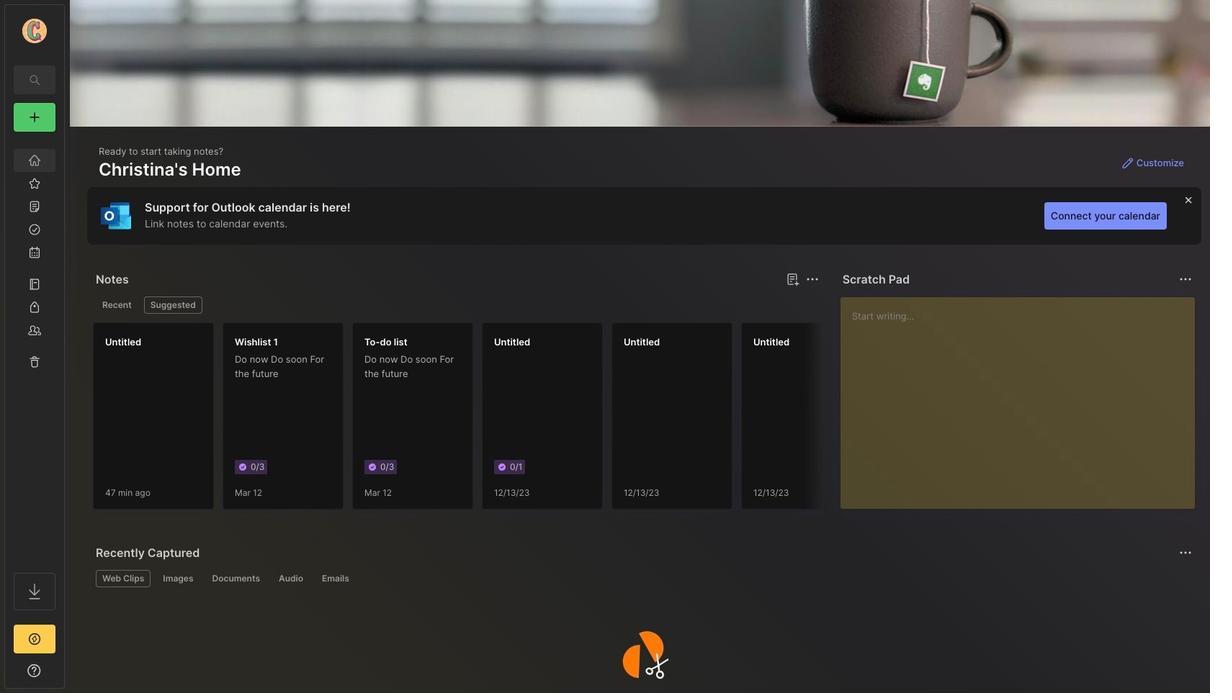 Task type: vqa. For each thing, say whether or not it's contained in the screenshot.
edit widget title ICON
no



Task type: describe. For each thing, give the bounding box(es) containing it.
WHAT'S NEW field
[[5, 660, 64, 683]]

click to expand image
[[63, 667, 74, 685]]

Start writing… text field
[[852, 298, 1195, 498]]

tree inside main element
[[5, 141, 64, 561]]

2 tab list from the top
[[96, 571, 1190, 588]]

1 tab list from the top
[[96, 297, 817, 314]]

2 more actions image from the left
[[1177, 271, 1195, 288]]



Task type: locate. For each thing, give the bounding box(es) containing it.
tree
[[5, 141, 64, 561]]

row group
[[93, 323, 1131, 519]]

tab
[[96, 297, 138, 314], [144, 297, 202, 314], [96, 571, 151, 588], [157, 571, 200, 588], [206, 571, 267, 588], [272, 571, 310, 588], [316, 571, 356, 588]]

1 vertical spatial tab list
[[96, 571, 1190, 588]]

edit search image
[[26, 71, 43, 89]]

0 vertical spatial tab list
[[96, 297, 817, 314]]

more actions image
[[1177, 545, 1195, 562]]

more actions image
[[804, 271, 821, 288], [1177, 271, 1195, 288]]

home image
[[27, 153, 42, 168]]

tab list
[[96, 297, 817, 314], [96, 571, 1190, 588]]

upgrade image
[[26, 631, 43, 648]]

1 horizontal spatial more actions image
[[1177, 271, 1195, 288]]

Account field
[[5, 17, 64, 45]]

0 horizontal spatial more actions image
[[804, 271, 821, 288]]

account image
[[22, 19, 47, 43]]

More actions field
[[802, 269, 823, 290], [1176, 269, 1196, 290], [1176, 543, 1196, 563]]

main element
[[0, 0, 69, 694]]

1 more actions image from the left
[[804, 271, 821, 288]]



